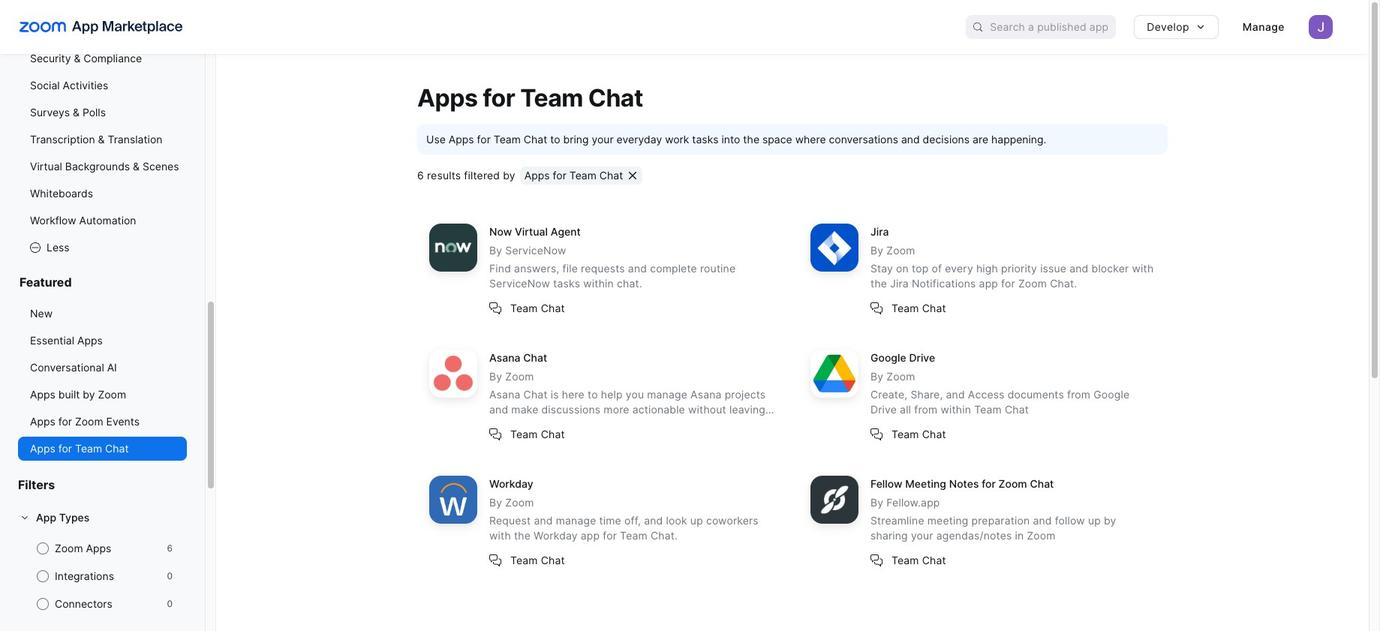 Task type: describe. For each thing, give the bounding box(es) containing it.
chat inside button
[[600, 169, 623, 182]]

whiteboards link
[[18, 182, 187, 206]]

essential apps
[[30, 334, 103, 347]]

is
[[551, 388, 559, 401]]

1 horizontal spatial tasks
[[692, 133, 719, 146]]

zoom down make
[[489, 418, 518, 431]]

less
[[47, 241, 70, 254]]

conversational
[[30, 361, 104, 374]]

0 vertical spatial your
[[592, 133, 614, 146]]

access
[[968, 388, 1005, 401]]

conversations
[[829, 133, 898, 146]]

surveys & polls
[[30, 106, 106, 119]]

featured button
[[18, 275, 187, 302]]

zoom down types
[[55, 542, 83, 555]]

are
[[973, 133, 989, 146]]

routine
[[700, 262, 736, 275]]

actionable
[[633, 403, 685, 416]]

and inside asana chat by zoom asana chat is here to help you manage asana projects and make discussions more actionable without leaving zoom team chat.
[[489, 403, 508, 416]]

use
[[426, 133, 446, 146]]

virtual backgrounds & scenes link
[[18, 155, 187, 179]]

1 horizontal spatial google
[[1094, 388, 1130, 401]]

decisions
[[923, 133, 970, 146]]

zoom inside workday by zoom request and manage time off, and look up coworkers with the workday app for team chat.
[[505, 496, 534, 509]]

and inside fellow meeting notes for zoom chat by fellow.app streamline meeting preparation and follow up by sharing your agendas/notes in zoom
[[1033, 514, 1052, 527]]

integrations
[[55, 570, 114, 582]]

& for surveys
[[73, 106, 80, 119]]

streamline
[[871, 514, 924, 527]]

everyday
[[617, 133, 662, 146]]

apps right use
[[449, 133, 474, 146]]

team chat for make
[[510, 428, 565, 440]]

develop
[[1147, 20, 1190, 33]]

meeting
[[928, 514, 969, 527]]

by inside google drive by zoom create, share, and access documents from google drive all from within team chat
[[871, 370, 884, 383]]

the inside workday by zoom request and manage time off, and look up coworkers with the workday app for team chat.
[[514, 529, 531, 542]]

on
[[896, 262, 909, 275]]

team inside button
[[570, 169, 597, 182]]

6 for 6
[[167, 543, 173, 554]]

app inside jira by zoom stay on top of every high priority issue and blocker with the jira notifications app for zoom chat.
[[979, 277, 998, 290]]

types
[[59, 511, 90, 524]]

apps for team chat for apps for team chat 'link'
[[30, 442, 129, 455]]

team chat for team
[[892, 428, 946, 440]]

0 vertical spatial servicenow
[[505, 244, 566, 257]]

activities
[[63, 79, 108, 92]]

1 vertical spatial servicenow
[[489, 277, 550, 290]]

and inside jira by zoom stay on top of every high priority issue and blocker with the jira notifications app for zoom chat.
[[1070, 262, 1089, 275]]

essential
[[30, 334, 74, 347]]

you
[[626, 388, 644, 401]]

preparation
[[972, 514, 1030, 527]]

meeting
[[905, 478, 946, 490]]

apps for team chat button
[[520, 167, 643, 185]]

projects
[[725, 388, 766, 401]]

blocker
[[1092, 262, 1129, 275]]

request
[[489, 514, 531, 527]]

now
[[489, 225, 512, 238]]

manage
[[1243, 20, 1285, 33]]

Search text field
[[990, 16, 1116, 38]]

requests
[[581, 262, 625, 275]]

agendas/notes
[[937, 529, 1012, 542]]

within for file
[[583, 277, 614, 290]]

of
[[932, 262, 942, 275]]

tasks inside now virtual agent by servicenow find answers, file requests and complete routine servicenow tasks within chat.
[[553, 277, 580, 290]]

time
[[599, 514, 621, 527]]

apps inside apps for zoom events link
[[30, 415, 55, 428]]

manage inside asana chat by zoom asana chat is here to help you manage asana projects and make discussions more actionable without leaving zoom team chat.
[[647, 388, 688, 401]]

social activities link
[[18, 74, 187, 98]]

file
[[563, 262, 578, 275]]

team inside google drive by zoom create, share, and access documents from google drive all from within team chat
[[974, 403, 1002, 416]]

app types
[[36, 511, 90, 524]]

chat. inside jira by zoom stay on top of every high priority issue and blocker with the jira notifications app for zoom chat.
[[1050, 277, 1077, 290]]

here
[[562, 388, 585, 401]]

scenes
[[143, 160, 179, 173]]

and left decisions
[[901, 133, 920, 146]]

with inside workday by zoom request and manage time off, and look up coworkers with the workday app for team chat.
[[489, 529, 511, 542]]

chat inside fellow meeting notes for zoom chat by fellow.app streamline meeting preparation and follow up by sharing your agendas/notes in zoom
[[1030, 478, 1054, 490]]

apps inside apps for team chat button
[[524, 169, 550, 182]]

apps inside apps for team chat 'link'
[[30, 442, 55, 455]]

high
[[976, 262, 998, 275]]

1 horizontal spatial from
[[1067, 388, 1091, 401]]

team chat for jira
[[892, 302, 946, 314]]

zoom apps
[[55, 542, 111, 555]]

jira by zoom stay on top of every high priority issue and blocker with the jira notifications app for zoom chat.
[[871, 225, 1154, 290]]

bring
[[563, 133, 589, 146]]

app inside workday by zoom request and manage time off, and look up coworkers with the workday app for team chat.
[[581, 529, 600, 542]]

your inside fellow meeting notes for zoom chat by fellow.app streamline meeting preparation and follow up by sharing your agendas/notes in zoom
[[911, 529, 933, 542]]

chat. inside asana chat by zoom asana chat is here to help you manage asana projects and make discussions more actionable without leaving zoom team chat.
[[552, 418, 579, 431]]

team inside workday by zoom request and manage time off, and look up coworkers with the workday app for team chat.
[[620, 529, 648, 542]]

& left scenes
[[133, 160, 140, 173]]

answers,
[[514, 262, 560, 275]]

0 for integrations
[[167, 570, 173, 582]]

in
[[1015, 529, 1024, 542]]

social activities
[[30, 79, 108, 92]]

featured
[[20, 275, 72, 290]]

fellow.app
[[887, 496, 940, 509]]

create,
[[871, 388, 908, 401]]

app types button
[[18, 506, 187, 530]]

leaving
[[730, 403, 766, 416]]

transcription & translation link
[[18, 128, 187, 152]]

zoom up preparation
[[999, 478, 1027, 490]]

for inside fellow meeting notes for zoom chat by fellow.app streamline meeting preparation and follow up by sharing your agendas/notes in zoom
[[982, 478, 996, 490]]

results
[[427, 169, 461, 182]]

team chat for chat.
[[510, 302, 565, 314]]

workflow automation
[[30, 214, 136, 227]]

apps for team chat link
[[18, 437, 187, 461]]

by inside asana chat by zoom asana chat is here to help you manage asana projects and make discussions more actionable without leaving zoom team chat.
[[489, 370, 502, 383]]

compliance
[[84, 52, 142, 65]]

happening.
[[991, 133, 1047, 146]]

conversational ai
[[30, 361, 117, 374]]

complete
[[650, 262, 697, 275]]

chat. inside workday by zoom request and manage time off, and look up coworkers with the workday app for team chat.
[[651, 529, 678, 542]]

apps for zoom events link
[[18, 410, 187, 434]]

for inside 'link'
[[58, 442, 72, 455]]

apps for zoom events
[[30, 415, 140, 428]]

1 horizontal spatial jira
[[890, 277, 909, 290]]

new
[[30, 307, 53, 320]]

security & compliance link
[[18, 47, 187, 71]]

& for transcription
[[98, 133, 105, 146]]

0 horizontal spatial by
[[83, 388, 95, 401]]

chat.
[[617, 277, 642, 290]]

6 results filtered by
[[417, 169, 515, 182]]

essential apps link
[[18, 329, 187, 353]]

and inside google drive by zoom create, share, and access documents from google drive all from within team chat
[[946, 388, 965, 401]]

team chat for sharing
[[892, 554, 946, 567]]

look
[[666, 514, 687, 527]]

ai
[[107, 361, 117, 374]]

google drive by zoom create, share, and access documents from google drive all from within team chat
[[871, 352, 1130, 416]]

by inside jira by zoom stay on top of every high priority issue and blocker with the jira notifications app for zoom chat.
[[871, 244, 884, 257]]

for inside workday by zoom request and manage time off, and look up coworkers with the workday app for team chat.
[[603, 529, 617, 542]]



Task type: locate. For each thing, give the bounding box(es) containing it.
and left make
[[489, 403, 508, 416]]

2 horizontal spatial chat.
[[1050, 277, 1077, 290]]

& left polls
[[73, 106, 80, 119]]

within for access
[[941, 403, 971, 416]]

zoom up on on the right of the page
[[887, 244, 915, 257]]

1 vertical spatial with
[[489, 529, 511, 542]]

coworkers
[[706, 514, 759, 527]]

banner containing develop
[[0, 0, 1369, 54]]

0 horizontal spatial manage
[[556, 514, 596, 527]]

1 horizontal spatial app
[[979, 277, 998, 290]]

filtered
[[464, 169, 500, 182]]

zoom up request
[[505, 496, 534, 509]]

zoom inside apps for zoom events link
[[75, 415, 103, 428]]

security & compliance
[[30, 52, 142, 65]]

your right 'bring'
[[592, 133, 614, 146]]

and left follow
[[1033, 514, 1052, 527]]

0 vertical spatial workday
[[489, 478, 533, 490]]

transcription & translation
[[30, 133, 162, 146]]

1 horizontal spatial manage
[[647, 388, 688, 401]]

& down "surveys & polls" "link"
[[98, 133, 105, 146]]

app
[[979, 277, 998, 290], [581, 529, 600, 542]]

team chat down request
[[510, 554, 565, 567]]

1 horizontal spatial with
[[1132, 262, 1154, 275]]

filters
[[18, 477, 55, 492]]

0 horizontal spatial tasks
[[553, 277, 580, 290]]

zoom down apps built by zoom at left bottom
[[75, 415, 103, 428]]

2 up from the left
[[1088, 514, 1101, 527]]

apps down apps built by zoom at left bottom
[[30, 415, 55, 428]]

by inside fellow meeting notes for zoom chat by fellow.app streamline meeting preparation and follow up by sharing your agendas/notes in zoom
[[1104, 514, 1116, 527]]

tasks down file
[[553, 277, 580, 290]]

by inside workday by zoom request and manage time off, and look up coworkers with the workday app for team chat.
[[489, 496, 502, 509]]

help
[[601, 388, 623, 401]]

workday by zoom request and manage time off, and look up coworkers with the workday app for team chat.
[[489, 478, 759, 542]]

1 vertical spatial google
[[1094, 388, 1130, 401]]

with right blocker
[[1132, 262, 1154, 275]]

0 for connectors
[[167, 598, 173, 609]]

chat.
[[1050, 277, 1077, 290], [552, 418, 579, 431], [651, 529, 678, 542]]

with inside jira by zoom stay on top of every high priority issue and blocker with the jira notifications app for zoom chat.
[[1132, 262, 1154, 275]]

develop button
[[1134, 15, 1219, 39]]

within down requests
[[583, 277, 614, 290]]

zoom down priority
[[1018, 277, 1047, 290]]

up right look
[[690, 514, 703, 527]]

& for security
[[74, 52, 81, 65]]

1 vertical spatial the
[[871, 277, 887, 290]]

up right follow
[[1088, 514, 1101, 527]]

zoom right in
[[1027, 529, 1056, 542]]

documents
[[1008, 388, 1064, 401]]

0 vertical spatial from
[[1067, 388, 1091, 401]]

0 vertical spatial manage
[[647, 388, 688, 401]]

apps left "built"
[[30, 388, 55, 401]]

within down share,
[[941, 403, 971, 416]]

and inside now virtual agent by servicenow find answers, file requests and complete routine servicenow tasks within chat.
[[628, 262, 647, 275]]

0 vertical spatial jira
[[871, 225, 889, 238]]

every
[[945, 262, 973, 275]]

and
[[901, 133, 920, 146], [628, 262, 647, 275], [1070, 262, 1089, 275], [946, 388, 965, 401], [489, 403, 508, 416], [534, 514, 553, 527], [644, 514, 663, 527], [1033, 514, 1052, 527]]

team chat
[[510, 302, 565, 314], [892, 302, 946, 314], [510, 428, 565, 440], [892, 428, 946, 440], [510, 554, 565, 567], [892, 554, 946, 567]]

apps inside apps built by zoom link
[[30, 388, 55, 401]]

banner
[[0, 0, 1369, 54]]

servicenow down answers,
[[489, 277, 550, 290]]

0 vertical spatial chat.
[[1050, 277, 1077, 290]]

share,
[[911, 388, 943, 401]]

apps for team chat for apps for team chat button
[[524, 169, 623, 182]]

to inside asana chat by zoom asana chat is here to help you manage asana projects and make discussions more actionable without leaving zoom team chat.
[[588, 388, 598, 401]]

now virtual agent by servicenow find answers, file requests and complete routine servicenow tasks within chat.
[[489, 225, 736, 290]]

0 horizontal spatial your
[[592, 133, 614, 146]]

your down streamline
[[911, 529, 933, 542]]

notifications
[[912, 277, 976, 290]]

chat
[[588, 83, 643, 113], [524, 133, 547, 146], [600, 169, 623, 182], [541, 302, 565, 314], [922, 302, 946, 314], [523, 352, 547, 364], [524, 388, 548, 401], [1005, 403, 1029, 416], [541, 428, 565, 440], [922, 428, 946, 440], [105, 442, 129, 455], [1030, 478, 1054, 490], [541, 554, 565, 567], [922, 554, 946, 567]]

within inside now virtual agent by servicenow find answers, file requests and complete routine servicenow tasks within chat.
[[583, 277, 614, 290]]

built
[[58, 388, 80, 401]]

apps built by zoom link
[[18, 383, 187, 407]]

the inside jira by zoom stay on top of every high priority issue and blocker with the jira notifications app for zoom chat.
[[871, 277, 887, 290]]

transcription
[[30, 133, 95, 146]]

1 horizontal spatial chat.
[[651, 529, 678, 542]]

tasks
[[692, 133, 719, 146], [553, 277, 580, 290]]

manage left time
[[556, 514, 596, 527]]

0 vertical spatial 0
[[167, 570, 173, 582]]

1 horizontal spatial virtual
[[515, 225, 548, 238]]

1 vertical spatial app
[[581, 529, 600, 542]]

1 vertical spatial by
[[83, 388, 95, 401]]

0 vertical spatial to
[[550, 133, 560, 146]]

for
[[483, 83, 515, 113], [477, 133, 491, 146], [553, 169, 567, 182], [1001, 277, 1015, 290], [58, 415, 72, 428], [58, 442, 72, 455], [982, 478, 996, 490], [603, 529, 617, 542]]

work
[[665, 133, 689, 146]]

0 horizontal spatial within
[[583, 277, 614, 290]]

automation
[[79, 214, 136, 227]]

& inside "link"
[[73, 106, 80, 119]]

0 horizontal spatial chat.
[[552, 418, 579, 431]]

and right off,
[[644, 514, 663, 527]]

translation
[[108, 133, 162, 146]]

manage up actionable
[[647, 388, 688, 401]]

1 horizontal spatial drive
[[909, 352, 935, 364]]

2 vertical spatial chat.
[[651, 529, 678, 542]]

0 vertical spatial within
[[583, 277, 614, 290]]

2 horizontal spatial by
[[1104, 514, 1116, 527]]

1 vertical spatial your
[[911, 529, 933, 542]]

top
[[912, 262, 929, 275]]

manage inside workday by zoom request and manage time off, and look up coworkers with the workday app for team chat.
[[556, 514, 596, 527]]

tasks left the into
[[692, 133, 719, 146]]

1 vertical spatial jira
[[890, 277, 909, 290]]

zoom inside apps built by zoom link
[[98, 388, 126, 401]]

new link
[[18, 302, 187, 326]]

by right follow
[[1104, 514, 1116, 527]]

1 vertical spatial apps for team chat
[[524, 169, 623, 182]]

1 vertical spatial virtual
[[515, 225, 548, 238]]

workflow
[[30, 214, 76, 227]]

off,
[[624, 514, 641, 527]]

1 vertical spatial to
[[588, 388, 598, 401]]

team inside asana chat by zoom asana chat is here to help you manage asana projects and make discussions more actionable without leaving zoom team chat.
[[521, 418, 549, 431]]

1 vertical spatial workday
[[534, 529, 578, 542]]

zoom down ai
[[98, 388, 126, 401]]

virtual
[[30, 160, 62, 173], [515, 225, 548, 238]]

6 down app types dropdown button at the bottom left of the page
[[167, 543, 173, 554]]

zoom up the create,
[[887, 370, 915, 383]]

security
[[30, 52, 71, 65]]

by inside fellow meeting notes for zoom chat by fellow.app streamline meeting preparation and follow up by sharing your agendas/notes in zoom
[[871, 496, 884, 509]]

without
[[688, 403, 726, 416]]

& right security
[[74, 52, 81, 65]]

from right documents at the bottom right of page
[[1067, 388, 1091, 401]]

search a published app element
[[966, 15, 1116, 39]]

0 vertical spatial 6
[[417, 169, 424, 182]]

2 vertical spatial the
[[514, 529, 531, 542]]

0 horizontal spatial from
[[914, 403, 938, 416]]

team chat down answers,
[[510, 302, 565, 314]]

your
[[592, 133, 614, 146], [911, 529, 933, 542]]

and up chat.
[[628, 262, 647, 275]]

workflow automation link
[[18, 209, 187, 233]]

fellow meeting notes for zoom chat by fellow.app streamline meeting preparation and follow up by sharing your agendas/notes in zoom
[[871, 478, 1116, 542]]

the down stay
[[871, 277, 887, 290]]

0 vertical spatial by
[[503, 169, 515, 182]]

virtual inside now virtual agent by servicenow find answers, file requests and complete routine servicenow tasks within chat.
[[515, 225, 548, 238]]

up
[[690, 514, 703, 527], [1088, 514, 1101, 527]]

for inside jira by zoom stay on top of every high priority issue and blocker with the jira notifications app for zoom chat.
[[1001, 277, 1015, 290]]

apps for team chat down 'bring'
[[524, 169, 623, 182]]

0 horizontal spatial app
[[581, 529, 600, 542]]

chat. down look
[[651, 529, 678, 542]]

0 vertical spatial apps for team chat
[[417, 83, 643, 113]]

virtual right the now
[[515, 225, 548, 238]]

apps up use
[[417, 83, 478, 113]]

virtual up the "whiteboards"
[[30, 160, 62, 173]]

0 vertical spatial with
[[1132, 262, 1154, 275]]

app
[[36, 511, 56, 524]]

0
[[167, 570, 173, 582], [167, 598, 173, 609]]

1 horizontal spatial within
[[941, 403, 971, 416]]

2 vertical spatial apps for team chat
[[30, 442, 129, 455]]

apps right the filtered
[[524, 169, 550, 182]]

2 0 from the top
[[167, 598, 173, 609]]

app down time
[[581, 529, 600, 542]]

1 horizontal spatial by
[[503, 169, 515, 182]]

1 up from the left
[[690, 514, 703, 527]]

events
[[106, 415, 140, 428]]

team chat down the notifications at top right
[[892, 302, 946, 314]]

chat. down discussions
[[552, 418, 579, 431]]

1 vertical spatial tasks
[[553, 277, 580, 290]]

0 horizontal spatial workday
[[489, 478, 533, 490]]

to left 'bring'
[[550, 133, 560, 146]]

1 vertical spatial drive
[[871, 403, 897, 416]]

fellow
[[871, 478, 903, 490]]

app down high
[[979, 277, 998, 290]]

agent
[[551, 225, 581, 238]]

team chat for app
[[510, 554, 565, 567]]

follow
[[1055, 514, 1085, 527]]

and right request
[[534, 514, 553, 527]]

apps up filters
[[30, 442, 55, 455]]

0 vertical spatial virtual
[[30, 160, 62, 173]]

into
[[722, 133, 740, 146]]

apps inside essential apps link
[[77, 334, 103, 347]]

apps for team chat down the apps for zoom events
[[30, 442, 129, 455]]

2 vertical spatial by
[[1104, 514, 1116, 527]]

apps for team chat up 'bring'
[[417, 83, 643, 113]]

and right issue
[[1070, 262, 1089, 275]]

0 vertical spatial the
[[743, 133, 760, 146]]

with down request
[[489, 529, 511, 542]]

within
[[583, 277, 614, 290], [941, 403, 971, 416]]

0 horizontal spatial up
[[690, 514, 703, 527]]

workday
[[489, 478, 533, 490], [534, 529, 578, 542]]

1 0 from the top
[[167, 570, 173, 582]]

1 vertical spatial 0
[[167, 598, 173, 609]]

up inside workday by zoom request and manage time off, and look up coworkers with the workday app for team chat.
[[690, 514, 703, 527]]

0 horizontal spatial to
[[550, 133, 560, 146]]

team chat down sharing
[[892, 554, 946, 567]]

and right share,
[[946, 388, 965, 401]]

more
[[604, 403, 629, 416]]

0 vertical spatial drive
[[909, 352, 935, 364]]

by right "built"
[[83, 388, 95, 401]]

surveys
[[30, 106, 70, 119]]

1 horizontal spatial workday
[[534, 529, 578, 542]]

0 horizontal spatial jira
[[871, 225, 889, 238]]

apps down new link on the left
[[77, 334, 103, 347]]

team chat down make
[[510, 428, 565, 440]]

jira down on on the right of the page
[[890, 277, 909, 290]]

priority
[[1001, 262, 1037, 275]]

0 horizontal spatial virtual
[[30, 160, 62, 173]]

where
[[795, 133, 826, 146]]

apps for team chat
[[417, 83, 643, 113], [524, 169, 623, 182], [30, 442, 129, 455]]

2 horizontal spatial the
[[871, 277, 887, 290]]

by
[[503, 169, 515, 182], [83, 388, 95, 401], [1104, 514, 1116, 527]]

1 vertical spatial 6
[[167, 543, 173, 554]]

up inside fellow meeting notes for zoom chat by fellow.app streamline meeting preparation and follow up by sharing your agendas/notes in zoom
[[1088, 514, 1101, 527]]

google
[[871, 352, 906, 364], [1094, 388, 1130, 401]]

0 horizontal spatial 6
[[167, 543, 173, 554]]

zoom up make
[[505, 370, 534, 383]]

the right the into
[[743, 133, 760, 146]]

0 horizontal spatial with
[[489, 529, 511, 542]]

use apps for team chat to bring your everyday work tasks into the space where conversations and decisions are happening.
[[426, 133, 1047, 146]]

1 vertical spatial within
[[941, 403, 971, 416]]

apps down app types dropdown button at the bottom left of the page
[[86, 542, 111, 555]]

issue
[[1040, 262, 1067, 275]]

connectors
[[55, 597, 112, 610]]

chat. down issue
[[1050, 277, 1077, 290]]

team inside 'link'
[[75, 442, 102, 455]]

within inside google drive by zoom create, share, and access documents from google drive all from within team chat
[[941, 403, 971, 416]]

1 vertical spatial chat.
[[552, 418, 579, 431]]

asana chat by zoom asana chat is here to help you manage asana projects and make discussions more actionable without leaving zoom team chat.
[[489, 352, 766, 431]]

team chat down all
[[892, 428, 946, 440]]

drive down the create,
[[871, 403, 897, 416]]

conversational ai link
[[18, 356, 187, 380]]

by inside now virtual agent by servicenow find answers, file requests and complete routine servicenow tasks within chat.
[[489, 244, 502, 257]]

1 horizontal spatial to
[[588, 388, 598, 401]]

&
[[74, 52, 81, 65], [73, 106, 80, 119], [98, 133, 105, 146], [133, 160, 140, 173]]

chat inside 'link'
[[105, 442, 129, 455]]

0 horizontal spatial the
[[514, 529, 531, 542]]

to
[[550, 133, 560, 146], [588, 388, 598, 401]]

make
[[511, 403, 538, 416]]

whiteboards
[[30, 187, 93, 200]]

chat inside google drive by zoom create, share, and access documents from google drive all from within team chat
[[1005, 403, 1029, 416]]

1 horizontal spatial your
[[911, 529, 933, 542]]

the
[[743, 133, 760, 146], [871, 277, 887, 290], [514, 529, 531, 542]]

the down request
[[514, 529, 531, 542]]

0 vertical spatial google
[[871, 352, 906, 364]]

space
[[763, 133, 792, 146]]

to left help at the left of the page
[[588, 388, 598, 401]]

surveys & polls link
[[18, 101, 187, 125]]

1 horizontal spatial up
[[1088, 514, 1101, 527]]

0 horizontal spatial drive
[[871, 403, 897, 416]]

by right the filtered
[[503, 169, 515, 182]]

0 vertical spatial app
[[979, 277, 998, 290]]

apps for team chat inside button
[[524, 169, 623, 182]]

1 vertical spatial manage
[[556, 514, 596, 527]]

from down share,
[[914, 403, 938, 416]]

1 horizontal spatial the
[[743, 133, 760, 146]]

zoom inside google drive by zoom create, share, and access documents from google drive all from within team chat
[[887, 370, 915, 383]]

6 left results
[[417, 169, 424, 182]]

servicenow up answers,
[[505, 244, 566, 257]]

0 horizontal spatial google
[[871, 352, 906, 364]]

find
[[489, 262, 511, 275]]

servicenow
[[505, 244, 566, 257], [489, 277, 550, 290]]

1 horizontal spatial 6
[[417, 169, 424, 182]]

6 for 6 results filtered by
[[417, 169, 424, 182]]

0 vertical spatial tasks
[[692, 133, 719, 146]]

manage
[[647, 388, 688, 401], [556, 514, 596, 527]]

for inside button
[[553, 169, 567, 182]]

drive up share,
[[909, 352, 935, 364]]

jira up stay
[[871, 225, 889, 238]]

apps for team chat inside 'link'
[[30, 442, 129, 455]]

1 vertical spatial from
[[914, 403, 938, 416]]



Task type: vqa. For each thing, say whether or not it's contained in the screenshot.


